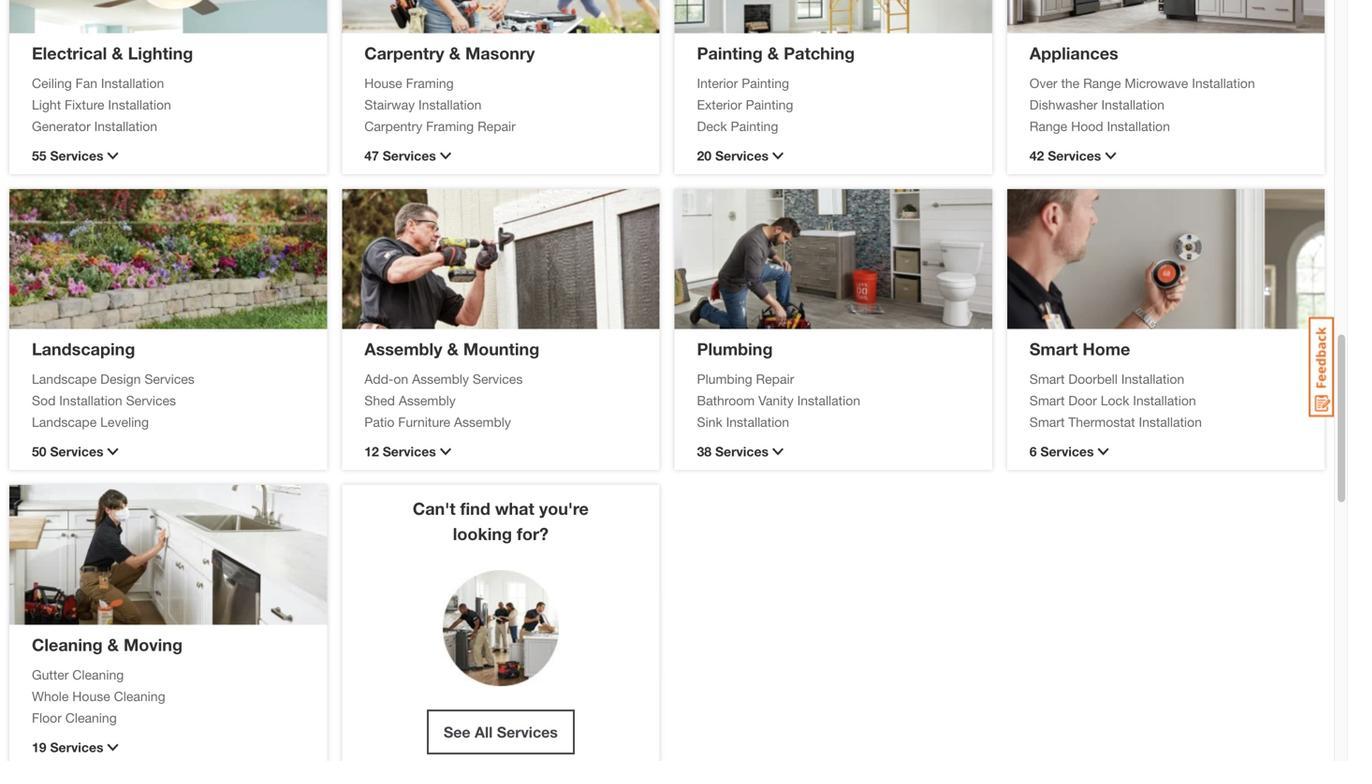 Task type: locate. For each thing, give the bounding box(es) containing it.
1 vertical spatial plumbing
[[697, 371, 753, 387]]

installation inside house framing stairway installation carpentry framing repair
[[419, 97, 482, 112]]

range
[[1084, 75, 1122, 91], [1030, 118, 1068, 134]]

1 plumbing from the top
[[697, 339, 773, 359]]

services right 38
[[716, 444, 769, 459]]

landscape leveling link
[[32, 413, 305, 432]]

on
[[394, 371, 409, 387]]

vanity
[[759, 393, 794, 408]]

assembly up on
[[365, 339, 443, 359]]

55 services
[[32, 148, 104, 163]]

over
[[1030, 75, 1058, 91]]

services inside 42 services button
[[1048, 148, 1102, 163]]

1 vertical spatial carpentry
[[365, 118, 423, 134]]

range down dishwasher
[[1030, 118, 1068, 134]]

& left patching
[[768, 43, 779, 63]]

0 horizontal spatial repair
[[478, 118, 516, 134]]

fixture
[[65, 97, 104, 112]]

services right '6'
[[1041, 444, 1094, 459]]

assembly up "furniture"
[[399, 393, 456, 408]]

cleaning & moving
[[32, 635, 183, 655]]

installation down the ceiling fan installation link
[[108, 97, 171, 112]]

0 vertical spatial repair
[[478, 118, 516, 134]]

0 vertical spatial framing
[[406, 75, 454, 91]]

framing down 'stairway installation' link
[[426, 118, 474, 134]]

services inside add-on assembly services shed assembly patio furniture assembly
[[473, 371, 523, 387]]

range right the
[[1084, 75, 1122, 91]]

landscape design services sod installation services landscape leveling
[[32, 371, 195, 430]]

installation down plumbing repair link
[[798, 393, 861, 408]]

services down hood
[[1048, 148, 1102, 163]]

installation inside landscape design services sod installation services landscape leveling
[[59, 393, 122, 408]]

plumbing link
[[697, 339, 773, 359]]

electrical & lighting
[[32, 43, 193, 63]]

mounting
[[463, 339, 540, 359]]

0 vertical spatial carpentry
[[365, 43, 445, 63]]

house inside house framing stairway installation carpentry framing repair
[[365, 75, 402, 91]]

services right 20
[[716, 148, 769, 163]]

ceiling fan installation light fixture installation generator installation
[[32, 75, 171, 134]]

19 services
[[32, 740, 104, 755]]

smart down smart home link
[[1030, 371, 1065, 387]]

bathroom
[[697, 393, 755, 408]]

electrical & lighting link
[[32, 43, 193, 63]]

plumbing inside 'plumbing repair bathroom vanity installation sink installation'
[[697, 371, 753, 387]]

ceiling fan installation link
[[32, 74, 305, 93]]

landscape
[[32, 371, 97, 387], [32, 414, 97, 430]]

house
[[365, 75, 402, 91], [72, 689, 110, 704]]

carpentry up 'stairway'
[[365, 43, 445, 63]]

12
[[365, 444, 379, 459]]

dishwasher
[[1030, 97, 1098, 112]]

over the range microwave installation dishwasher installation range hood installation
[[1030, 75, 1256, 134]]

house right whole
[[72, 689, 110, 704]]

services down generator
[[50, 148, 104, 163]]

landscape design services link
[[32, 369, 305, 389]]

installation down microwave on the right of the page
[[1102, 97, 1165, 112]]

generator installation link
[[32, 117, 305, 136]]

installation down smart door lock installation link
[[1139, 414, 1202, 430]]

painting
[[697, 43, 763, 63], [742, 75, 790, 91], [746, 97, 794, 112], [731, 118, 779, 134]]

assembly
[[365, 339, 443, 359], [412, 371, 469, 387], [399, 393, 456, 408], [454, 414, 511, 430]]

masonry
[[465, 43, 535, 63]]

the
[[1062, 75, 1080, 91]]

interior painting exterior painting deck painting
[[697, 75, 794, 134]]

framing
[[406, 75, 454, 91], [426, 118, 474, 134]]

installation down carpentry & masonry link
[[419, 97, 482, 112]]

hood
[[1072, 118, 1104, 134]]

house inside gutter cleaning whole house cleaning floor cleaning
[[72, 689, 110, 704]]

42 services button
[[1030, 146, 1303, 166]]

services for landscaping
[[50, 444, 104, 459]]

house up 'stairway'
[[365, 75, 402, 91]]

services up shed assembly 'link'
[[473, 371, 523, 387]]

1 horizontal spatial repair
[[756, 371, 794, 387]]

sod
[[32, 393, 56, 408]]

services right 19
[[50, 740, 104, 755]]

plumbing for plumbing repair bathroom vanity installation sink installation
[[697, 371, 753, 387]]

38 services
[[697, 444, 769, 459]]

services inside 6 services button
[[1041, 444, 1094, 459]]

0 vertical spatial landscape
[[32, 371, 97, 387]]

generator
[[32, 118, 91, 134]]

carpentry down 'stairway'
[[365, 118, 423, 134]]

50 services button
[[32, 442, 305, 462]]

plumbing for plumbing
[[697, 339, 773, 359]]

services
[[50, 148, 104, 163], [383, 148, 436, 163], [716, 148, 769, 163], [1048, 148, 1102, 163], [145, 371, 195, 387], [473, 371, 523, 387], [126, 393, 176, 408], [50, 444, 104, 459], [383, 444, 436, 459], [716, 444, 769, 459], [1041, 444, 1094, 459], [497, 724, 558, 741], [50, 740, 104, 755]]

services inside 47 services button
[[383, 148, 436, 163]]

repair inside 'plumbing repair bathroom vanity installation sink installation'
[[756, 371, 794, 387]]

38
[[697, 444, 712, 459]]

interior
[[697, 75, 738, 91]]

1 vertical spatial repair
[[756, 371, 794, 387]]

sink installation link
[[697, 413, 970, 432]]

12 services button
[[365, 442, 637, 462]]

0 horizontal spatial house
[[72, 689, 110, 704]]

1 vertical spatial landscape
[[32, 414, 97, 430]]

electrical
[[32, 43, 107, 63]]

assembly down 'assembly & mounting' link
[[412, 371, 469, 387]]

installation down design at the left of the page
[[59, 393, 122, 408]]

home
[[1083, 339, 1131, 359]]

thermostat
[[1069, 414, 1136, 430]]

repair down 'stairway installation' link
[[478, 118, 516, 134]]

19
[[32, 740, 46, 755]]

installation down vanity at the bottom right
[[726, 414, 790, 430]]

cleaning
[[32, 635, 103, 655], [72, 667, 124, 683], [114, 689, 165, 704], [65, 710, 117, 726]]

feedback link image
[[1309, 317, 1335, 418]]

lock
[[1101, 393, 1130, 408]]

smart
[[1030, 339, 1078, 359], [1030, 371, 1065, 387], [1030, 393, 1065, 408], [1030, 414, 1065, 430]]

2 landscape from the top
[[32, 414, 97, 430]]

floor
[[32, 710, 62, 726]]

services inside 19 services button
[[50, 740, 104, 755]]

services down "furniture"
[[383, 444, 436, 459]]

landscaping
[[32, 339, 135, 359]]

2 carpentry from the top
[[365, 118, 423, 134]]

smart up doorbell
[[1030, 339, 1078, 359]]

& left lighting
[[112, 43, 123, 63]]

design
[[100, 371, 141, 387]]

landscaping link
[[32, 339, 135, 359]]

services right 50
[[50, 444, 104, 459]]

1 vertical spatial house
[[72, 689, 110, 704]]

services inside '20 services' button
[[716, 148, 769, 163]]

deck
[[697, 118, 727, 134]]

patching
[[784, 43, 855, 63]]

smart left door
[[1030, 393, 1065, 408]]

services inside 50 services button
[[50, 444, 104, 459]]

services inside 55 services button
[[50, 148, 104, 163]]

interior painting link
[[697, 74, 970, 93]]

repair
[[478, 118, 516, 134], [756, 371, 794, 387]]

shed
[[365, 393, 395, 408]]

add-
[[365, 371, 394, 387]]

& left moving
[[107, 635, 119, 655]]

& left mounting
[[447, 339, 459, 359]]

1 horizontal spatial house
[[365, 75, 402, 91]]

55 services button
[[32, 146, 305, 166]]

painting up interior
[[697, 43, 763, 63]]

sink
[[697, 414, 723, 430]]

2 plumbing from the top
[[697, 371, 753, 387]]

19 services button
[[32, 738, 305, 758]]

repair up vanity at the bottom right
[[756, 371, 794, 387]]

12 services
[[365, 444, 436, 459]]

services inside "38 services" button
[[716, 444, 769, 459]]

services inside see all services button
[[497, 724, 558, 741]]

1 landscape from the top
[[32, 371, 97, 387]]

1 vertical spatial range
[[1030, 118, 1068, 134]]

house framing link
[[365, 74, 637, 93]]

carpentry inside house framing stairway installation carpentry framing repair
[[365, 118, 423, 134]]

landscape up sod
[[32, 371, 97, 387]]

0 vertical spatial plumbing
[[697, 339, 773, 359]]

painting down "painting & patching" at right
[[742, 75, 790, 91]]

carpentry
[[365, 43, 445, 63], [365, 118, 423, 134]]

painting up 20 services
[[731, 118, 779, 134]]

0 vertical spatial range
[[1084, 75, 1122, 91]]

services for cleaning & moving
[[50, 740, 104, 755]]

installation down dishwasher installation "link"
[[1107, 118, 1171, 134]]

0 vertical spatial house
[[365, 75, 402, 91]]

landscape up 50 services
[[32, 414, 97, 430]]

what
[[495, 499, 535, 519]]

services inside 12 services button
[[383, 444, 436, 459]]

installation up dishwasher installation "link"
[[1192, 75, 1256, 91]]

services right 47
[[383, 148, 436, 163]]

1 smart from the top
[[1030, 339, 1078, 359]]

framing down carpentry & masonry link
[[406, 75, 454, 91]]

& left masonry
[[449, 43, 461, 63]]

smart up '6'
[[1030, 414, 1065, 430]]

stairway
[[365, 97, 415, 112]]

smart door lock installation link
[[1030, 391, 1303, 411]]

services right all
[[497, 724, 558, 741]]

shed assembly link
[[365, 391, 637, 411]]



Task type: describe. For each thing, give the bounding box(es) containing it.
see all services
[[444, 724, 558, 741]]

services for plumbing
[[716, 444, 769, 459]]

floor cleaning link
[[32, 709, 305, 728]]

& for mounting
[[447, 339, 459, 359]]

services down landscape design services link
[[126, 393, 176, 408]]

services for painting & patching
[[716, 148, 769, 163]]

50 services
[[32, 444, 104, 459]]

doorbell
[[1069, 371, 1118, 387]]

4 smart from the top
[[1030, 414, 1065, 430]]

light
[[32, 97, 61, 112]]

exterior painting link
[[697, 95, 970, 115]]

cleaning up 19 services
[[65, 710, 117, 726]]

leveling
[[100, 414, 149, 430]]

1 horizontal spatial range
[[1084, 75, 1122, 91]]

6
[[1030, 444, 1037, 459]]

plumbing repair bathroom vanity installation sink installation
[[697, 371, 861, 430]]

add-on assembly services link
[[365, 369, 637, 389]]

0 horizontal spatial range
[[1030, 118, 1068, 134]]

furniture
[[398, 414, 451, 430]]

house framing stairway installation carpentry framing repair
[[365, 75, 516, 134]]

carpentry & masonry link
[[365, 43, 535, 63]]

carpentry & masonry
[[365, 43, 535, 63]]

smart thermostat installation link
[[1030, 413, 1303, 432]]

smart home link
[[1030, 339, 1131, 359]]

2 smart from the top
[[1030, 371, 1065, 387]]

20 services
[[697, 148, 769, 163]]

exterior
[[697, 97, 742, 112]]

repair inside house framing stairway installation carpentry framing repair
[[478, 118, 516, 134]]

plumbing repair link
[[697, 369, 970, 389]]

1 carpentry from the top
[[365, 43, 445, 63]]

& for patching
[[768, 43, 779, 63]]

whole house cleaning link
[[32, 687, 305, 707]]

& for moving
[[107, 635, 119, 655]]

patio
[[365, 414, 395, 430]]

services for carpentry & masonry
[[383, 148, 436, 163]]

painting right exterior
[[746, 97, 794, 112]]

47
[[365, 148, 379, 163]]

installation down electrical & lighting link
[[101, 75, 164, 91]]

door
[[1069, 393, 1098, 408]]

6 services button
[[1030, 442, 1303, 462]]

services for appliances
[[1048, 148, 1102, 163]]

can't find what you're looking for?
[[413, 499, 589, 544]]

stairway installation link
[[365, 95, 637, 115]]

appliances
[[1030, 43, 1119, 63]]

gutter cleaning whole house cleaning floor cleaning
[[32, 667, 165, 726]]

47 services button
[[365, 146, 637, 166]]

dishwasher installation link
[[1030, 95, 1303, 115]]

gutter cleaning link
[[32, 665, 305, 685]]

sod installation services link
[[32, 391, 305, 411]]

42
[[1030, 148, 1045, 163]]

smart doorbell installation smart door lock installation smart thermostat installation
[[1030, 371, 1202, 430]]

services for electrical & lighting
[[50, 148, 104, 163]]

light fixture installation link
[[32, 95, 305, 115]]

looking
[[453, 524, 512, 544]]

services for smart home
[[1041, 444, 1094, 459]]

over the range microwave installation link
[[1030, 74, 1303, 93]]

& for lighting
[[112, 43, 123, 63]]

moving
[[124, 635, 183, 655]]

20
[[697, 148, 712, 163]]

38 services button
[[697, 442, 970, 462]]

all
[[475, 724, 493, 741]]

carpentry framing repair link
[[365, 117, 637, 136]]

whole
[[32, 689, 69, 704]]

3 smart from the top
[[1030, 393, 1065, 408]]

see
[[444, 724, 471, 741]]

can't
[[413, 499, 456, 519]]

cleaning down gutter cleaning link
[[114, 689, 165, 704]]

microwave
[[1125, 75, 1189, 91]]

for?
[[517, 524, 549, 544]]

42 services
[[1030, 148, 1102, 163]]

cleaning up gutter
[[32, 635, 103, 655]]

range hood installation link
[[1030, 117, 1303, 136]]

6 services
[[1030, 444, 1094, 459]]

installation up smart door lock installation link
[[1122, 371, 1185, 387]]

services for assembly & mounting
[[383, 444, 436, 459]]

cleaning down cleaning & moving
[[72, 667, 124, 683]]

deck painting link
[[697, 117, 970, 136]]

lighting
[[128, 43, 193, 63]]

smart doorbell installation link
[[1030, 369, 1303, 389]]

installation down smart doorbell installation link
[[1133, 393, 1197, 408]]

see all services button
[[427, 710, 575, 755]]

appliances link
[[1030, 43, 1119, 63]]

gutter
[[32, 667, 69, 683]]

& for masonry
[[449, 43, 461, 63]]

you're
[[539, 499, 589, 519]]

assembly down shed assembly 'link'
[[454, 414, 511, 430]]

1 vertical spatial framing
[[426, 118, 474, 134]]

services up sod installation services link
[[145, 371, 195, 387]]

painting & patching link
[[697, 43, 855, 63]]

assembly & mounting link
[[365, 339, 540, 359]]

installation down fixture
[[94, 118, 157, 134]]



Task type: vqa. For each thing, say whether or not it's contained in the screenshot.
the right Floral
no



